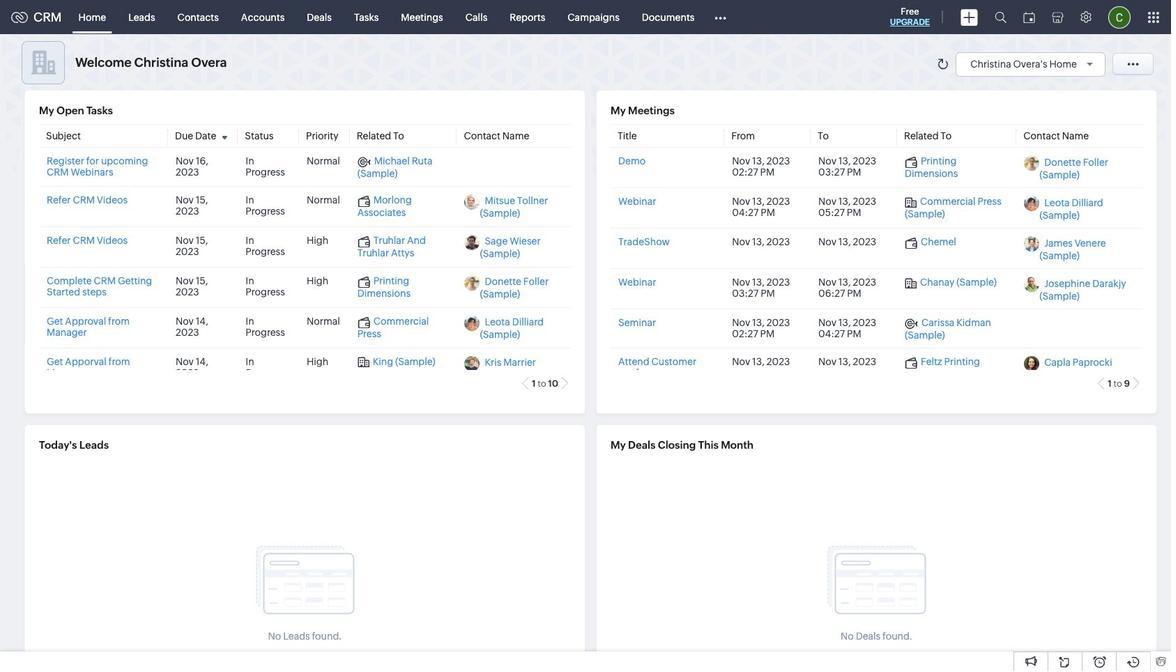 Task type: describe. For each thing, give the bounding box(es) containing it.
create menu element
[[953, 0, 987, 34]]

search element
[[987, 0, 1015, 34]]

profile image
[[1109, 6, 1131, 28]]

create menu image
[[961, 9, 978, 25]]

calendar image
[[1024, 12, 1036, 23]]



Task type: locate. For each thing, give the bounding box(es) containing it.
profile element
[[1100, 0, 1140, 34]]

search image
[[995, 11, 1007, 23]]

logo image
[[11, 12, 28, 23]]

Other Modules field
[[706, 6, 736, 28]]



Task type: vqa. For each thing, say whether or not it's contained in the screenshot.
create menu image
yes



